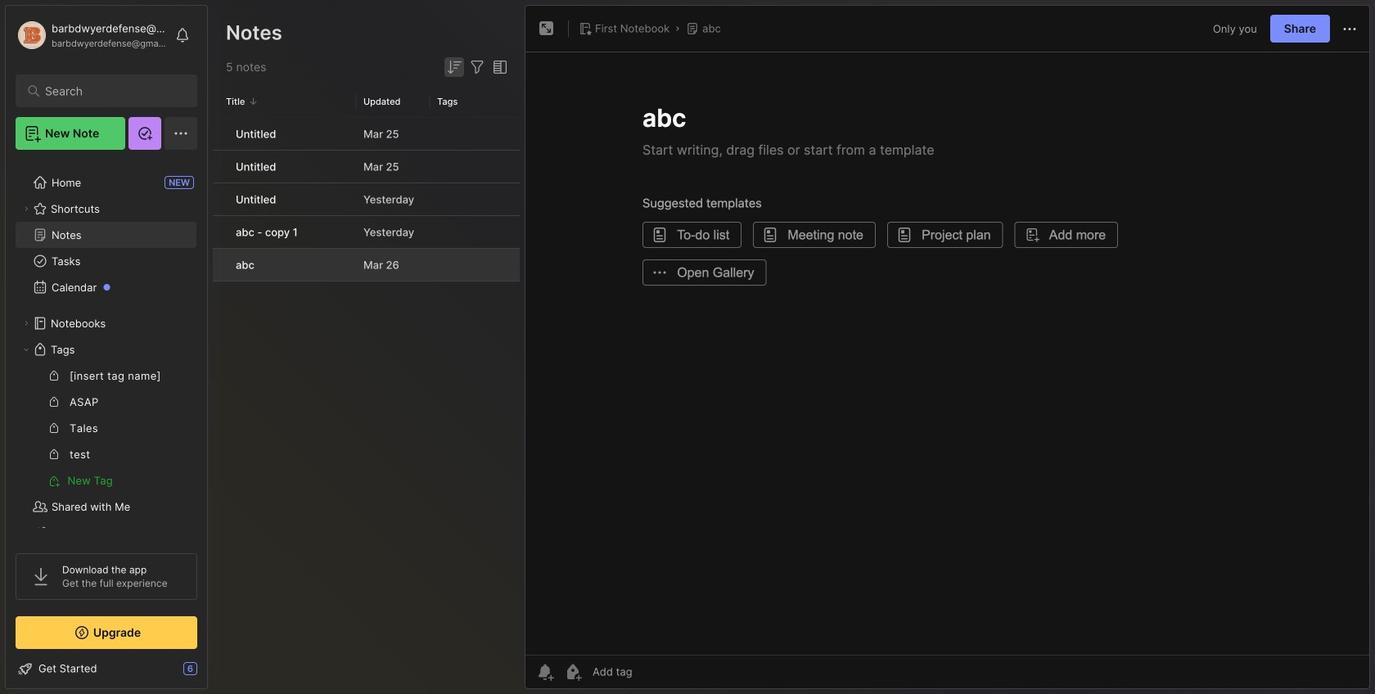 Task type: describe. For each thing, give the bounding box(es) containing it.
none search field inside main element
[[45, 81, 176, 101]]

main element
[[0, 0, 213, 694]]

Add tag field
[[591, 665, 714, 679]]

expand tags image
[[21, 345, 31, 355]]

click to collapse image
[[207, 664, 219, 684]]

Note Editor text field
[[526, 52, 1370, 655]]

add a reminder image
[[536, 663, 555, 682]]

tree inside main element
[[6, 160, 207, 582]]

1 cell from the top
[[213, 118, 226, 150]]



Task type: vqa. For each thing, say whether or not it's contained in the screenshot.
option group
no



Task type: locate. For each thing, give the bounding box(es) containing it.
add filters image
[[468, 57, 487, 77]]

View options field
[[487, 57, 510, 77]]

Account field
[[16, 19, 167, 52]]

tree
[[6, 160, 207, 582]]

Add filters field
[[468, 57, 487, 77]]

note window element
[[525, 5, 1371, 694]]

cell
[[213, 118, 226, 150], [213, 151, 226, 183], [213, 183, 226, 215], [213, 216, 226, 248], [213, 249, 226, 281]]

2 cell from the top
[[213, 151, 226, 183]]

3 cell from the top
[[213, 183, 226, 215]]

expand notebooks image
[[21, 319, 31, 328]]

expand note image
[[537, 19, 557, 38]]

group
[[16, 363, 197, 494]]

row group
[[213, 118, 520, 283]]

Help and Learning task checklist field
[[6, 656, 207, 682]]

4 cell from the top
[[213, 216, 226, 248]]

add tag image
[[563, 663, 583, 682]]

None search field
[[45, 81, 176, 101]]

More actions field
[[1341, 18, 1360, 39]]

Sort options field
[[445, 57, 464, 77]]

more actions image
[[1341, 19, 1360, 39]]

Search text field
[[45, 84, 176, 99]]

group inside main element
[[16, 363, 197, 494]]

5 cell from the top
[[213, 249, 226, 281]]



